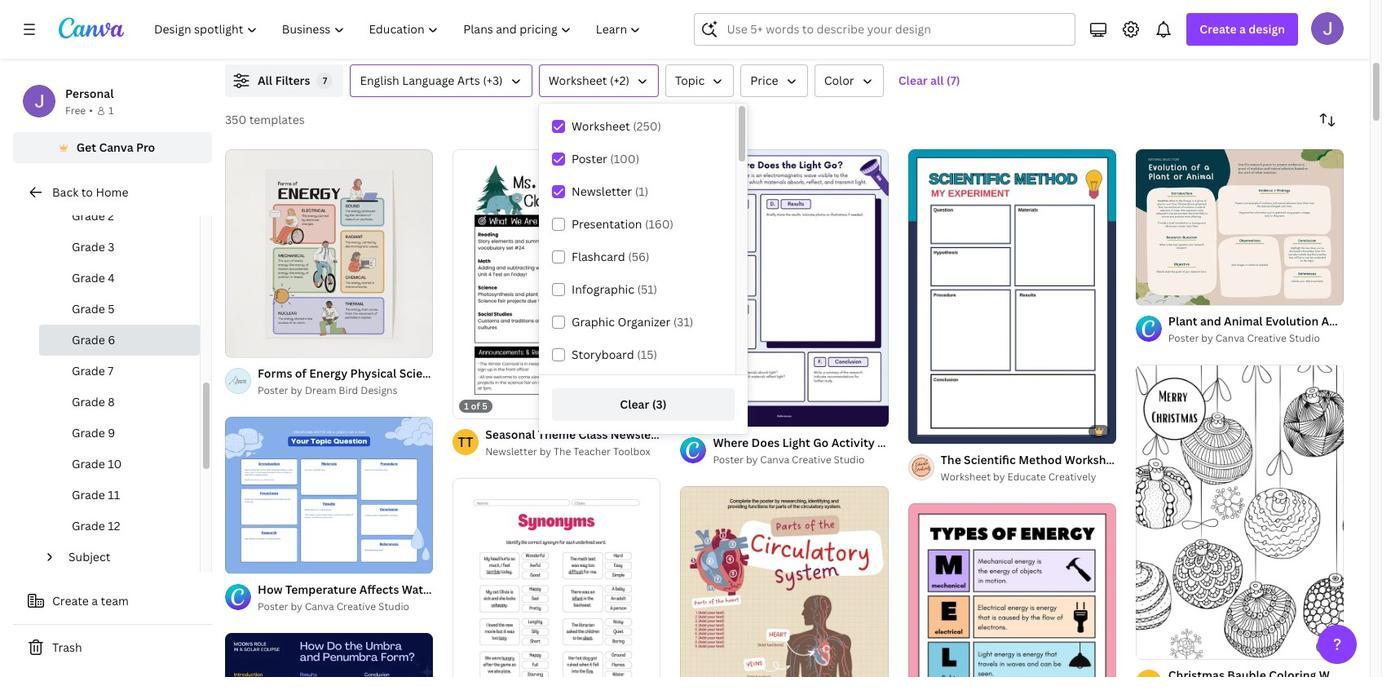 Task type: vqa. For each thing, say whether or not it's contained in the screenshot.
POSTER BY CANVA CREATIVE STUDIO associated with The Where Does Light Go Activity Research Poster In Light Blue Violet Lined Style Image
yes



Task type: locate. For each thing, give the bounding box(es) containing it.
poster for how temperature affects water molecules research poster in light blue blue lined style image
[[258, 599, 288, 613]]

clear inside clear (3) 'button'
[[620, 396, 650, 412]]

8 grade from the top
[[72, 425, 105, 441]]

teacher
[[574, 445, 611, 459]]

0 horizontal spatial poster by canva creative studio link
[[258, 598, 433, 615]]

flashcard (56)
[[572, 249, 650, 264]]

0 vertical spatial create
[[1200, 21, 1237, 37]]

1 vertical spatial bird
[[339, 384, 358, 397]]

edu
[[923, 29, 942, 43]]

lesson down the symbiotic
[[556, 29, 589, 43]]

clear left 'all'
[[899, 73, 928, 88]]

1 vertical spatial newsletter
[[486, 445, 537, 459]]

0 horizontal spatial designs
[[361, 384, 398, 397]]

grade for grade 4
[[72, 270, 105, 286]]

2 vertical spatial poster by canva creative studio link
[[258, 598, 433, 615]]

2 grade from the top
[[72, 239, 105, 255]]

lesson down solar
[[258, 29, 291, 43]]

a left team
[[92, 593, 98, 609]]

10
[[108, 456, 122, 472]]

lesson down motion
[[1152, 29, 1185, 43]]

2 inside grade 2 link
[[108, 208, 114, 224]]

infographic
[[572, 281, 635, 297]]

newsletter by the teacher toolbox link
[[486, 444, 661, 460]]

0 horizontal spatial poster by canva creative studio
[[258, 599, 410, 613]]

studio for plant and animal evolution activity research poster in hand drawn style image
[[1290, 332, 1321, 345]]

poster by canva creative studio link
[[1169, 331, 1344, 347], [713, 452, 889, 469], [258, 598, 433, 615]]

(3)
[[652, 396, 667, 412]]

10 grade from the top
[[72, 487, 105, 503]]

1 of 2 for plant and animal evolution activity research poster in hand drawn style image
[[1148, 286, 1171, 298]]

1 vertical spatial dream
[[305, 384, 336, 397]]

the inside the solar system lesson by canva creative studio
[[258, 11, 278, 27]]

by inside bacteria and viruses lesson by ljr edu resources
[[889, 29, 901, 43]]

1 horizontal spatial designs
[[1257, 29, 1294, 43]]

1 lesson by canva creative studio link from the left
[[258, 29, 504, 45]]

worksheet for worksheet by educate creatively
[[941, 470, 991, 484]]

lesson inside bacteria and viruses lesson by ljr edu resources
[[854, 29, 887, 43]]

grade up "grade 8"
[[72, 363, 105, 379]]

0 horizontal spatial and
[[903, 11, 924, 27]]

grade 12 link
[[39, 511, 200, 542]]

studio inside symbiotic relationships lesson by canva creative studio
[[679, 29, 710, 43]]

force
[[1218, 11, 1249, 27]]

of for how temperature affects water molecules research poster in light blue blue lined style image
[[243, 554, 253, 566]]

7
[[323, 74, 327, 86], [108, 363, 114, 379]]

1 vertical spatial worksheet
[[572, 118, 630, 134]]

create down motion and force image
[[1200, 21, 1237, 37]]

of for seasonal theme class newsletter in white blue simple modern style image
[[471, 400, 480, 412]]

the left solar
[[258, 11, 278, 27]]

dream
[[1202, 29, 1233, 43], [305, 384, 336, 397]]

0 vertical spatial newsletter
[[572, 184, 632, 199]]

plant and animal evolution activity research poster in hand drawn style image
[[1136, 149, 1344, 305]]

studio inside the solar system lesson by canva creative studio
[[381, 29, 412, 43]]

grade 10
[[72, 456, 122, 472]]

2 vertical spatial worksheet
[[941, 470, 991, 484]]

0 horizontal spatial bird
[[339, 384, 358, 397]]

forms of energy physical science classroom poster pastel illustratted image
[[225, 149, 433, 357]]

relationships
[[615, 11, 690, 27]]

lesson for the
[[258, 29, 291, 43]]

7 inside 7 filter options selected element
[[323, 74, 327, 86]]

presentation
[[572, 216, 642, 232]]

2 and from the left
[[1195, 11, 1216, 27]]

top level navigation element
[[144, 13, 655, 46]]

and inside bacteria and viruses lesson by ljr edu resources
[[903, 11, 924, 27]]

synonyms worksheet in pink simple style image
[[453, 478, 661, 677]]

create a team button
[[13, 585, 212, 618]]

lesson inside motion and force lesson by dream bird designs
[[1152, 29, 1185, 43]]

0 vertical spatial poster by canva creative studio link
[[1169, 331, 1344, 347]]

0 horizontal spatial dream
[[305, 384, 336, 397]]

9 grade from the top
[[72, 456, 105, 472]]

of for forms of energy physical science classroom poster pastel illustratted image
[[243, 338, 253, 350]]

color
[[825, 73, 855, 88]]

designs inside motion and force lesson by dream bird designs
[[1257, 29, 1294, 43]]

5 grade from the top
[[72, 332, 105, 348]]

lesson down bacteria
[[854, 29, 887, 43]]

the left the teacher
[[554, 445, 571, 459]]

topic button
[[666, 64, 735, 97]]

3 lesson from the left
[[854, 29, 887, 43]]

to
[[81, 184, 93, 200]]

grade down grade 4
[[72, 301, 105, 317]]

grade down to
[[72, 208, 105, 224]]

lesson by canva creative studio link for symbiotic relationships
[[556, 29, 802, 45]]

4 lesson from the left
[[1152, 29, 1185, 43]]

grade left 8
[[72, 394, 105, 410]]

creative
[[339, 29, 379, 43], [637, 29, 677, 43], [1248, 332, 1287, 345], [792, 453, 832, 467], [337, 599, 376, 613]]

4
[[108, 270, 115, 286]]

the
[[258, 11, 278, 27], [554, 445, 571, 459]]

poster by canva creative studio for poster by canva creative studio link corresponding to how temperature affects water molecules research poster in light blue blue lined style image
[[258, 599, 410, 613]]

2 horizontal spatial poster by canva creative studio
[[1169, 332, 1321, 345]]

language
[[402, 73, 455, 88]]

grade for grade 10
[[72, 456, 105, 472]]

worksheet (250)
[[572, 118, 662, 134]]

grade left 11
[[72, 487, 105, 503]]

4 grade from the top
[[72, 301, 105, 317]]

creatively
[[1049, 470, 1097, 484]]

1 horizontal spatial newsletter
[[572, 184, 632, 199]]

1 horizontal spatial and
[[1195, 11, 1216, 27]]

color button
[[815, 64, 884, 97]]

clear all (7)
[[899, 73, 961, 88]]

1 vertical spatial 7
[[108, 363, 114, 379]]

1 horizontal spatial poster by canva creative studio
[[713, 453, 865, 467]]

grade 5
[[72, 301, 115, 317]]

1 of 2 for forms of energy physical science classroom poster pastel illustratted image
[[237, 338, 260, 350]]

and
[[903, 11, 924, 27], [1195, 11, 1216, 27]]

0 horizontal spatial lesson by canva creative studio link
[[258, 29, 504, 45]]

1 and from the left
[[903, 11, 924, 27]]

grade for grade 5
[[72, 301, 105, 317]]

by inside the solar system lesson by canva creative studio
[[293, 29, 305, 43]]

bird
[[1235, 29, 1255, 43], [339, 384, 358, 397]]

1 vertical spatial clear
[[620, 396, 650, 412]]

bacteria and viruses link
[[854, 11, 1100, 29]]

all
[[258, 73, 273, 88]]

1 horizontal spatial create
[[1200, 21, 1237, 37]]

grade 8
[[72, 394, 115, 410]]

a
[[1240, 21, 1247, 37], [92, 593, 98, 609]]

0 horizontal spatial a
[[92, 593, 98, 609]]

create
[[1200, 21, 1237, 37], [52, 593, 89, 609]]

lesson by canva creative studio link up english
[[258, 29, 504, 45]]

lesson
[[258, 29, 291, 43], [556, 29, 589, 43], [854, 29, 887, 43], [1152, 29, 1185, 43]]

a left design on the right of the page
[[1240, 21, 1247, 37]]

grade left the 3
[[72, 239, 105, 255]]

studio
[[381, 29, 412, 43], [679, 29, 710, 43], [1290, 332, 1321, 345], [834, 453, 865, 467], [379, 599, 410, 613]]

newsletter for newsletter (1)
[[572, 184, 632, 199]]

7 up 8
[[108, 363, 114, 379]]

1
[[108, 104, 114, 117], [1148, 286, 1152, 298], [237, 338, 241, 350], [464, 400, 469, 412], [237, 554, 241, 566]]

create inside dropdown button
[[1200, 21, 1237, 37]]

5
[[108, 301, 115, 317], [482, 400, 488, 412]]

trash link
[[13, 631, 212, 664]]

1 vertical spatial a
[[92, 593, 98, 609]]

grade 3 link
[[39, 232, 200, 263]]

back
[[52, 184, 78, 200]]

1 lesson from the left
[[258, 29, 291, 43]]

poster
[[572, 151, 608, 166], [1169, 332, 1200, 345], [258, 384, 288, 397], [713, 453, 744, 467], [258, 599, 288, 613]]

english language arts (+3) button
[[350, 64, 532, 97]]

0 vertical spatial the
[[258, 11, 278, 27]]

how temperature affects water molecules research poster in light blue blue lined style image
[[225, 417, 433, 573]]

seasonal theme class newsletter in white blue simple modern style image
[[453, 149, 661, 419]]

worksheet left (+2)
[[549, 73, 607, 88]]

a inside button
[[92, 593, 98, 609]]

0 horizontal spatial the
[[258, 11, 278, 27]]

1 grade from the top
[[72, 208, 105, 224]]

tt link
[[453, 429, 479, 456]]

grade left 12
[[72, 518, 105, 534]]

studio for where does light go activity research poster in light blue violet lined style image
[[834, 453, 865, 467]]

0 vertical spatial bird
[[1235, 29, 1255, 43]]

0 vertical spatial a
[[1240, 21, 1247, 37]]

1 vertical spatial 1 of 2
[[237, 338, 260, 350]]

(160)
[[645, 216, 674, 232]]

grade 6
[[72, 332, 115, 348]]

0 vertical spatial dream
[[1202, 29, 1233, 43]]

grade left 6
[[72, 332, 105, 348]]

0 vertical spatial 1 of 2
[[1148, 286, 1171, 298]]

motion and force image
[[1119, 0, 1383, 4]]

newsletter by the teacher toolbox
[[486, 445, 651, 459]]

create a design
[[1200, 21, 1286, 37]]

1 horizontal spatial poster by canva creative studio link
[[713, 452, 889, 469]]

0 vertical spatial clear
[[899, 73, 928, 88]]

and inside motion and force lesson by dream bird designs
[[1195, 11, 1216, 27]]

0 horizontal spatial create
[[52, 593, 89, 609]]

1 vertical spatial poster by canva creative studio
[[713, 453, 865, 467]]

2 for how temperature affects water molecules research poster in light blue blue lined style image
[[255, 554, 260, 566]]

newsletter down poster (100)
[[572, 184, 632, 199]]

storyboard (15)
[[572, 347, 658, 362]]

newsletter right tt 'link'
[[486, 445, 537, 459]]

1 horizontal spatial clear
[[899, 73, 928, 88]]

1 vertical spatial designs
[[361, 384, 398, 397]]

11 grade from the top
[[72, 518, 105, 534]]

1 for how temperature affects water molecules research poster in light blue blue lined style image
[[237, 554, 241, 566]]

and left "force"
[[1195, 11, 1216, 27]]

team
[[101, 593, 129, 609]]

clear left (3)
[[620, 396, 650, 412]]

a inside dropdown button
[[1240, 21, 1247, 37]]

1 horizontal spatial dream
[[1202, 29, 1233, 43]]

1 horizontal spatial 5
[[482, 400, 488, 412]]

(15)
[[637, 347, 658, 362]]

0 horizontal spatial 7
[[108, 363, 114, 379]]

subject
[[69, 549, 110, 565]]

creative for plant and animal evolution activity research poster in hand drawn style image
[[1248, 332, 1287, 345]]

(31)
[[674, 314, 694, 330]]

2 vertical spatial 1 of 2
[[237, 554, 260, 566]]

of
[[1155, 286, 1164, 298], [243, 338, 253, 350], [471, 400, 480, 412], [243, 554, 253, 566]]

6 grade from the top
[[72, 363, 105, 379]]

symbiotic relationships lesson by canva creative studio
[[556, 11, 710, 43]]

2 horizontal spatial poster by canva creative studio link
[[1169, 331, 1344, 347]]

1 vertical spatial the
[[554, 445, 571, 459]]

jacob simon image
[[1312, 12, 1344, 45]]

lesson inside the solar system lesson by canva creative studio
[[258, 29, 291, 43]]

1 of 2 link
[[225, 149, 433, 357], [1136, 149, 1344, 305], [225, 417, 433, 573]]

create for create a team
[[52, 593, 89, 609]]

2
[[108, 208, 114, 224], [1166, 286, 1171, 298], [255, 338, 260, 350], [255, 554, 260, 566]]

1 vertical spatial create
[[52, 593, 89, 609]]

free
[[65, 104, 86, 117]]

grade for grade 6
[[72, 332, 105, 348]]

1 horizontal spatial bird
[[1235, 29, 1255, 43]]

poster (100)
[[572, 151, 640, 166]]

1 horizontal spatial 7
[[323, 74, 327, 86]]

newsletter for newsletter by the teacher toolbox
[[486, 445, 537, 459]]

2 lesson by canva creative studio link from the left
[[556, 29, 802, 45]]

poster by canva creative studio link for where does light go activity research poster in light blue violet lined style image
[[713, 452, 889, 469]]

worksheet up poster (100)
[[572, 118, 630, 134]]

0 vertical spatial worksheet
[[549, 73, 607, 88]]

2 lesson from the left
[[556, 29, 589, 43]]

None search field
[[695, 13, 1076, 46]]

0 horizontal spatial clear
[[620, 396, 650, 412]]

8
[[108, 394, 115, 410]]

motion and force link
[[1152, 11, 1383, 29]]

create inside button
[[52, 593, 89, 609]]

1 horizontal spatial lesson by canva creative studio link
[[556, 29, 802, 45]]

0 vertical spatial 7
[[323, 74, 327, 86]]

creative inside the solar system lesson by canva creative studio
[[339, 29, 379, 43]]

7 inside grade 7 link
[[108, 363, 114, 379]]

0 vertical spatial designs
[[1257, 29, 1294, 43]]

0 vertical spatial 5
[[108, 301, 115, 317]]

11
[[108, 487, 120, 503]]

0 horizontal spatial newsletter
[[486, 445, 537, 459]]

1 vertical spatial poster by canva creative studio link
[[713, 452, 889, 469]]

christmas bauble coloring worksheet in black and white illustrative style image
[[1136, 365, 1344, 659]]

grade left 4
[[72, 270, 105, 286]]

1 horizontal spatial a
[[1240, 21, 1247, 37]]

clear for clear all (7)
[[899, 73, 928, 88]]

grade left 9
[[72, 425, 105, 441]]

worksheet for worksheet (250)
[[572, 118, 630, 134]]

system
[[313, 11, 354, 27]]

poster for plant and animal evolution activity research poster in hand drawn style image
[[1169, 332, 1200, 345]]

2 vertical spatial poster by canva creative studio
[[258, 599, 410, 613]]

worksheet inside button
[[549, 73, 607, 88]]

create left team
[[52, 593, 89, 609]]

and up ljr at the right top of the page
[[903, 11, 924, 27]]

0 vertical spatial poster by canva creative studio
[[1169, 332, 1321, 345]]

poster for forms of energy physical science classroom poster pastel illustratted image
[[258, 384, 288, 397]]

7 grade from the top
[[72, 394, 105, 410]]

and for bacteria
[[903, 11, 924, 27]]

grade left 10
[[72, 456, 105, 472]]

350
[[225, 112, 247, 127]]

Sort by button
[[1312, 104, 1344, 136]]

1 of 2
[[1148, 286, 1171, 298], [237, 338, 260, 350], [237, 554, 260, 566]]

worksheet left educate
[[941, 470, 991, 484]]

lesson by canva creative studio link down relationships
[[556, 29, 802, 45]]

3 grade from the top
[[72, 270, 105, 286]]

price
[[751, 73, 779, 88]]

7 right "filters"
[[323, 74, 327, 86]]

clear inside clear all (7) button
[[899, 73, 928, 88]]

lesson by canva creative studio link
[[258, 29, 504, 45], [556, 29, 802, 45]]

of for plant and animal evolution activity research poster in hand drawn style image
[[1155, 286, 1164, 298]]



Task type: describe. For each thing, give the bounding box(es) containing it.
bird inside motion and force lesson by dream bird designs
[[1235, 29, 1255, 43]]

grade 10 link
[[39, 449, 200, 480]]

solar
[[281, 11, 310, 27]]

pro
[[136, 140, 155, 155]]

(56)
[[628, 249, 650, 264]]

bacteria and viruses lesson by ljr edu resources
[[854, 11, 993, 43]]

1 of 5
[[464, 400, 488, 412]]

motion
[[1152, 11, 1192, 27]]

dream inside motion and force lesson by dream bird designs
[[1202, 29, 1233, 43]]

lesson by canva creative studio link for the solar system
[[258, 29, 504, 45]]

the teacher toolbox image
[[453, 429, 479, 456]]

grade for grade 9
[[72, 425, 105, 441]]

grade for grade 2
[[72, 208, 105, 224]]

1 for seasonal theme class newsletter in white blue simple modern style image
[[464, 400, 469, 412]]

grade 2 link
[[39, 201, 200, 232]]

back to home link
[[13, 176, 212, 209]]

1 for forms of energy physical science classroom poster pastel illustratted image
[[237, 338, 241, 350]]

12
[[108, 518, 120, 534]]

studio for how temperature affects water molecules research poster in light blue blue lined style image
[[379, 599, 410, 613]]

get canva pro
[[76, 140, 155, 155]]

parts of the human circulatory system science poster in light brown rose pink flat graphic style image
[[681, 487, 889, 677]]

poster by canva creative studio link for how temperature affects water molecules research poster in light blue blue lined style image
[[258, 598, 433, 615]]

6
[[108, 332, 115, 348]]

all filters
[[258, 73, 310, 88]]

the scientific method worksheet in pink blue yellow fun hand drawn style image
[[909, 149, 1117, 444]]

grade 9 link
[[39, 418, 200, 449]]

canva inside the solar system lesson by canva creative studio
[[307, 29, 337, 43]]

grade 8 link
[[39, 387, 200, 418]]

the solar system lesson by canva creative studio
[[258, 11, 412, 43]]

all
[[931, 73, 944, 88]]

toolbox
[[613, 445, 651, 459]]

(+3)
[[483, 73, 503, 88]]

lesson by ljr edu resources link
[[854, 29, 1100, 45]]

a for team
[[92, 593, 98, 609]]

canva inside symbiotic relationships lesson by canva creative studio
[[605, 29, 635, 43]]

1 of 5 link
[[453, 149, 661, 420]]

1 horizontal spatial the
[[554, 445, 571, 459]]

pro
[[631, 400, 650, 412]]

worksheet by educate creatively link
[[941, 469, 1117, 485]]

•
[[89, 104, 93, 117]]

canva inside button
[[99, 140, 134, 155]]

grade 3
[[72, 239, 115, 255]]

english language arts (+3)
[[360, 73, 503, 88]]

poster by canva creative studio for poster by canva creative studio link for where does light go activity research poster in light blue violet lined style image
[[713, 453, 865, 467]]

the teacher toolbox element
[[453, 429, 479, 456]]

subject button
[[62, 542, 190, 573]]

jemaluha element
[[1136, 670, 1162, 677]]

lesson by dream bird designs link
[[1152, 29, 1383, 45]]

free •
[[65, 104, 93, 117]]

the moon's role in solar eclipse activity research poster in dark blue light blue flat graphic style image
[[225, 633, 433, 677]]

creative inside symbiotic relationships lesson by canva creative studio
[[637, 29, 677, 43]]

(250)
[[633, 118, 662, 134]]

grade for grade 3
[[72, 239, 105, 255]]

get
[[76, 140, 96, 155]]

Search search field
[[727, 14, 1066, 45]]

9
[[108, 425, 115, 441]]

by inside motion and force lesson by dream bird designs
[[1187, 29, 1199, 43]]

grade 7
[[72, 363, 114, 379]]

grade 12
[[72, 518, 120, 534]]

(+2)
[[610, 73, 630, 88]]

grade 5 link
[[39, 294, 200, 325]]

grade 9
[[72, 425, 115, 441]]

worksheet (+2)
[[549, 73, 630, 88]]

the solar system link
[[258, 11, 504, 29]]

creative for where does light go activity research poster in light blue violet lined style image
[[792, 453, 832, 467]]

where does light go activity research poster in light blue violet lined style image
[[681, 149, 889, 427]]

presentation (160)
[[572, 216, 674, 232]]

filters
[[275, 73, 310, 88]]

educate
[[1008, 470, 1046, 484]]

worksheet by educate creatively
[[941, 470, 1097, 484]]

jemaluha image
[[1136, 670, 1162, 677]]

poster for where does light go activity research poster in light blue violet lined style image
[[713, 453, 744, 467]]

symbiotic relationships link
[[556, 11, 802, 29]]

lesson for motion
[[1152, 29, 1185, 43]]

0 horizontal spatial 5
[[108, 301, 115, 317]]

grade for grade 7
[[72, 363, 105, 379]]

by inside symbiotic relationships lesson by canva creative studio
[[591, 29, 603, 43]]

poster by canva creative studio link for plant and animal evolution activity research poster in hand drawn style image
[[1169, 331, 1344, 347]]

(51)
[[638, 281, 658, 297]]

lesson inside symbiotic relationships lesson by canva creative studio
[[556, 29, 589, 43]]

7 filter options selected element
[[317, 73, 333, 89]]

poster by dream bird designs link
[[258, 383, 433, 399]]

grade 4 link
[[39, 263, 200, 294]]

create a team
[[52, 593, 129, 609]]

a for design
[[1240, 21, 1247, 37]]

clear all (7) button
[[891, 64, 969, 97]]

2 for forms of energy physical science classroom poster pastel illustratted image
[[255, 338, 260, 350]]

back to home
[[52, 184, 128, 200]]

2 for plant and animal evolution activity research poster in hand drawn style image
[[1166, 286, 1171, 298]]

poster by canva creative studio for poster by canva creative studio link for plant and animal evolution activity research poster in hand drawn style image
[[1169, 332, 1321, 345]]

grade 4
[[72, 270, 115, 286]]

organizer
[[618, 314, 671, 330]]

350 templates
[[225, 112, 305, 127]]

grade for grade 11
[[72, 487, 105, 503]]

clear (3)
[[620, 396, 667, 412]]

topic
[[675, 73, 705, 88]]

worksheet for worksheet (+2)
[[549, 73, 607, 88]]

create a design button
[[1187, 13, 1299, 46]]

colorful melts energy science poster image
[[909, 504, 1117, 677]]

poster by dream bird designs
[[258, 384, 398, 397]]

english
[[360, 73, 400, 88]]

creative for how temperature affects water molecules research poster in light blue blue lined style image
[[337, 599, 376, 613]]

grade 2
[[72, 208, 114, 224]]

design
[[1249, 21, 1286, 37]]

1 vertical spatial 5
[[482, 400, 488, 412]]

resources
[[944, 29, 993, 43]]

clear for clear (3)
[[620, 396, 650, 412]]

grade 11 link
[[39, 480, 200, 511]]

grade for grade 8
[[72, 394, 105, 410]]

j link
[[1136, 670, 1162, 677]]

infographic (51)
[[572, 281, 658, 297]]

price button
[[741, 64, 808, 97]]

create for create a design
[[1200, 21, 1237, 37]]

personal
[[65, 86, 114, 101]]

1 of 2 for how temperature affects water molecules research poster in light blue blue lined style image
[[237, 554, 260, 566]]

graphic organizer (31)
[[572, 314, 694, 330]]

grade for grade 12
[[72, 518, 105, 534]]

home
[[96, 184, 128, 200]]

1 for plant and animal evolution activity research poster in hand drawn style image
[[1148, 286, 1152, 298]]

worksheet (+2) button
[[539, 64, 659, 97]]

graphic
[[572, 314, 615, 330]]

symbiotic
[[556, 11, 612, 27]]

clear (3) button
[[552, 388, 735, 421]]

lesson for bacteria
[[854, 29, 887, 43]]

and for motion
[[1195, 11, 1216, 27]]



